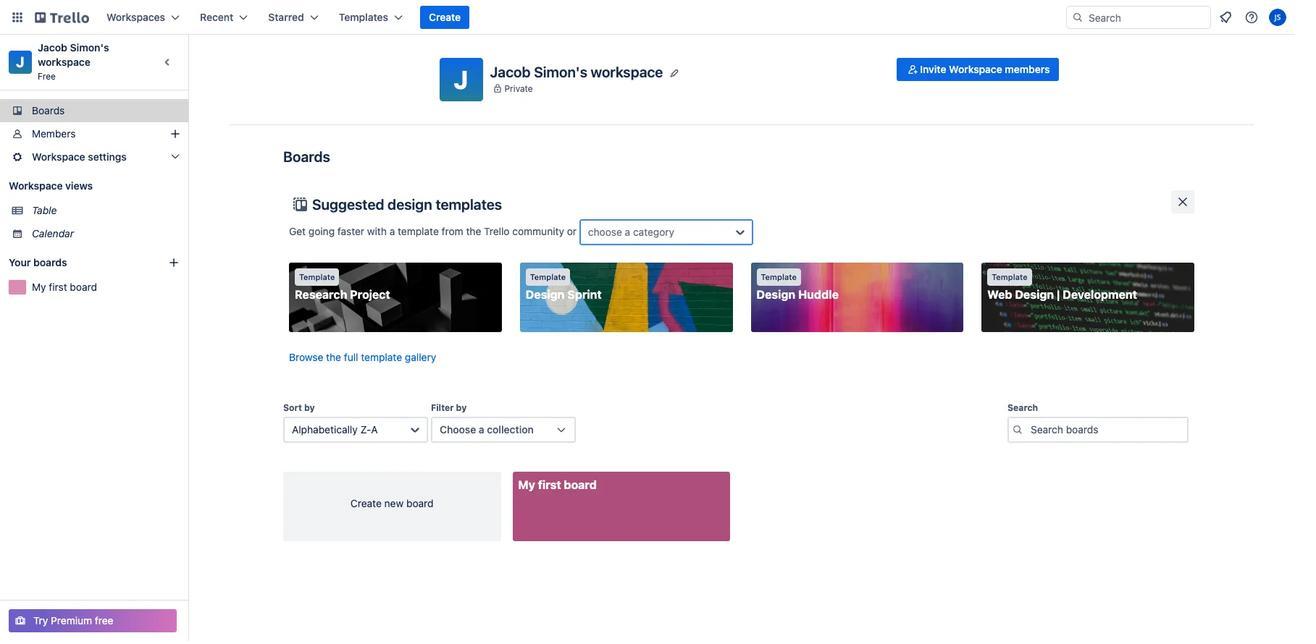 Task type: vqa. For each thing, say whether or not it's contained in the screenshot.
By related to Sort by
yes



Task type: describe. For each thing, give the bounding box(es) containing it.
workspace settings button
[[0, 146, 188, 169]]

choose
[[440, 424, 476, 436]]

starred
[[268, 11, 304, 23]]

jacob simon's workspace
[[490, 63, 663, 80]]

1 vertical spatial my first board
[[518, 479, 597, 492]]

0 vertical spatial first
[[49, 281, 67, 293]]

workspace for jacob simon's workspace
[[591, 63, 663, 80]]

design
[[388, 196, 432, 213]]

template for project
[[299, 272, 335, 282]]

try premium free button
[[9, 610, 177, 633]]

back to home image
[[35, 6, 89, 29]]

settings
[[88, 151, 127, 163]]

calendar
[[32, 227, 74, 240]]

jacob for jacob simon's workspace free
[[38, 41, 67, 54]]

full
[[344, 351, 358, 364]]

private
[[505, 83, 533, 94]]

jacob for jacob simon's workspace
[[490, 63, 531, 80]]

gallery
[[405, 351, 436, 364]]

template design sprint
[[526, 272, 602, 301]]

research
[[295, 288, 347, 301]]

invite workspace members button
[[897, 58, 1059, 81]]

0 vertical spatial board
[[70, 281, 97, 293]]

sm image
[[906, 62, 920, 77]]

boards
[[33, 256, 67, 269]]

1 vertical spatial template
[[361, 351, 402, 364]]

a for choose a collection
[[479, 424, 484, 436]]

0 vertical spatial my first board
[[32, 281, 97, 293]]

2 vertical spatial board
[[406, 498, 434, 510]]

templates
[[339, 11, 388, 23]]

templates button
[[330, 6, 412, 29]]

open information menu image
[[1245, 10, 1259, 25]]

z-
[[360, 424, 371, 436]]

0 vertical spatial template
[[398, 225, 439, 237]]

invite workspace members
[[920, 63, 1050, 75]]

templates
[[436, 196, 502, 213]]

workspace for jacob simon's workspace free
[[38, 56, 91, 68]]

sort
[[283, 403, 302, 414]]

jacob simon's workspace link
[[38, 41, 112, 68]]

try premium free
[[33, 615, 113, 627]]

design for design huddle
[[757, 288, 796, 301]]

1 horizontal spatial the
[[466, 225, 481, 237]]

a for choose a category
[[625, 226, 630, 238]]

going
[[309, 225, 335, 237]]

0 vertical spatial my
[[32, 281, 46, 293]]

web
[[988, 288, 1013, 301]]

browse
[[289, 351, 323, 364]]

workspace settings
[[32, 151, 127, 163]]

template for sprint
[[530, 272, 566, 282]]

suggested
[[312, 196, 384, 213]]

workspace views
[[9, 180, 93, 192]]

Search field
[[1084, 7, 1211, 28]]

search
[[1008, 403, 1038, 414]]

Search text field
[[1008, 417, 1189, 443]]

premium
[[51, 615, 92, 627]]

faster
[[338, 225, 365, 237]]

1 horizontal spatial first
[[538, 479, 561, 492]]

from
[[442, 225, 463, 237]]

0 horizontal spatial my first board link
[[32, 280, 180, 295]]

alphabetically
[[292, 424, 358, 436]]

members
[[1005, 63, 1050, 75]]

collection
[[487, 424, 534, 436]]

community
[[512, 225, 564, 237]]

jacob simon (jacobsimon16) image
[[1269, 9, 1287, 26]]

primary element
[[0, 0, 1295, 35]]

workspace for settings
[[32, 151, 85, 163]]

views
[[65, 180, 93, 192]]

1 vertical spatial the
[[326, 351, 341, 364]]

by for sort by
[[304, 403, 315, 414]]

j for j button
[[454, 64, 468, 94]]

workspace for views
[[9, 180, 63, 192]]

design inside template web design | development
[[1015, 288, 1054, 301]]

template for huddle
[[761, 272, 797, 282]]

project
[[350, 288, 390, 301]]

boards link
[[0, 99, 188, 122]]

free
[[95, 615, 113, 627]]

choose
[[588, 226, 622, 238]]

workspace navigation collapse icon image
[[158, 52, 178, 72]]

design for design sprint
[[526, 288, 565, 301]]

alphabetically z-a
[[292, 424, 378, 436]]

jacob simon's workspace free
[[38, 41, 112, 82]]

choose a collection button
[[431, 417, 576, 443]]

or
[[567, 225, 577, 237]]



Task type: locate. For each thing, give the bounding box(es) containing it.
j left private
[[454, 64, 468, 94]]

j inside button
[[454, 64, 468, 94]]

1 horizontal spatial my first board link
[[513, 472, 730, 542]]

first down boards
[[49, 281, 67, 293]]

create for create new board
[[351, 498, 382, 510]]

0 horizontal spatial boards
[[32, 104, 65, 117]]

0 vertical spatial create
[[429, 11, 461, 23]]

my down 'your boards'
[[32, 281, 46, 293]]

by right filter
[[456, 403, 467, 414]]

1 vertical spatial workspace
[[32, 151, 85, 163]]

0 vertical spatial workspace
[[949, 63, 1003, 75]]

workspace right the invite
[[949, 63, 1003, 75]]

j left jacob simon's workspace free
[[16, 54, 24, 70]]

board
[[70, 281, 97, 293], [564, 479, 597, 492], [406, 498, 434, 510]]

1 horizontal spatial jacob
[[490, 63, 531, 80]]

browse the full template gallery
[[289, 351, 436, 364]]

0 vertical spatial jacob
[[38, 41, 67, 54]]

members link
[[0, 122, 188, 146]]

boards up suggested
[[283, 149, 330, 165]]

design inside 'template design sprint'
[[526, 288, 565, 301]]

template inside template design huddle
[[761, 272, 797, 282]]

0 horizontal spatial workspace
[[38, 56, 91, 68]]

workspace inside button
[[949, 63, 1003, 75]]

your boards
[[9, 256, 67, 269]]

workspaces
[[107, 11, 165, 23]]

sort by
[[283, 403, 315, 414]]

jacob inside jacob simon's workspace free
[[38, 41, 67, 54]]

workspace down members
[[32, 151, 85, 163]]

0 vertical spatial simon's
[[70, 41, 109, 54]]

1 horizontal spatial create
[[429, 11, 461, 23]]

choose a category
[[588, 226, 675, 238]]

1 horizontal spatial my
[[518, 479, 535, 492]]

0 horizontal spatial jacob
[[38, 41, 67, 54]]

1 horizontal spatial a
[[479, 424, 484, 436]]

1 horizontal spatial simon's
[[534, 63, 588, 80]]

invite
[[920, 63, 947, 75]]

1 horizontal spatial design
[[757, 288, 796, 301]]

simon's for jacob simon's workspace free
[[70, 41, 109, 54]]

create
[[429, 11, 461, 23], [351, 498, 382, 510]]

2 design from the left
[[757, 288, 796, 301]]

0 horizontal spatial j
[[16, 54, 24, 70]]

0 horizontal spatial my first board
[[32, 281, 97, 293]]

design
[[526, 288, 565, 301], [757, 288, 796, 301], [1015, 288, 1054, 301]]

workspace
[[949, 63, 1003, 75], [32, 151, 85, 163], [9, 180, 63, 192]]

my first board link
[[32, 280, 180, 295], [513, 472, 730, 542]]

by
[[304, 403, 315, 414], [456, 403, 467, 414]]

your boards with 1 items element
[[9, 254, 146, 272]]

2 horizontal spatial design
[[1015, 288, 1054, 301]]

workspace up free
[[38, 56, 91, 68]]

create left new
[[351, 498, 382, 510]]

j inside 'link'
[[16, 54, 24, 70]]

1 vertical spatial create
[[351, 498, 382, 510]]

my
[[32, 281, 46, 293], [518, 479, 535, 492]]

browse the full template gallery link
[[289, 351, 436, 364]]

workspace
[[38, 56, 91, 68], [591, 63, 663, 80]]

get going faster with a template from the trello community or
[[289, 225, 579, 237]]

workspace up table
[[9, 180, 63, 192]]

huddle
[[798, 288, 839, 301]]

filter
[[431, 403, 454, 414]]

boards
[[32, 104, 65, 117], [283, 149, 330, 165]]

create inside create button
[[429, 11, 461, 23]]

a
[[371, 424, 378, 436]]

your
[[9, 256, 31, 269]]

choose a collection
[[440, 424, 534, 436]]

1 vertical spatial my first board link
[[513, 472, 730, 542]]

table link
[[32, 204, 180, 218]]

0 vertical spatial boards
[[32, 104, 65, 117]]

create for create
[[429, 11, 461, 23]]

0 horizontal spatial board
[[70, 281, 97, 293]]

add board image
[[168, 257, 180, 269]]

with
[[367, 225, 387, 237]]

0 horizontal spatial design
[[526, 288, 565, 301]]

my first board
[[32, 281, 97, 293], [518, 479, 597, 492]]

1 horizontal spatial workspace
[[591, 63, 663, 80]]

simon's
[[70, 41, 109, 54], [534, 63, 588, 80]]

jacob up free
[[38, 41, 67, 54]]

jacob up private
[[490, 63, 531, 80]]

the
[[466, 225, 481, 237], [326, 351, 341, 364]]

0 horizontal spatial a
[[390, 225, 395, 237]]

j for j 'link'
[[16, 54, 24, 70]]

calendar link
[[32, 227, 180, 241]]

2 horizontal spatial board
[[564, 479, 597, 492]]

1 horizontal spatial my first board
[[518, 479, 597, 492]]

0 horizontal spatial first
[[49, 281, 67, 293]]

template design huddle
[[757, 272, 839, 301]]

template down design in the left top of the page
[[398, 225, 439, 237]]

1 vertical spatial jacob
[[490, 63, 531, 80]]

1 template from the left
[[299, 272, 335, 282]]

2 template from the left
[[530, 272, 566, 282]]

boards up members
[[32, 104, 65, 117]]

1 design from the left
[[526, 288, 565, 301]]

template right full
[[361, 351, 402, 364]]

template inside template research project
[[299, 272, 335, 282]]

design inside template design huddle
[[757, 288, 796, 301]]

0 horizontal spatial create
[[351, 498, 382, 510]]

by for filter by
[[456, 403, 467, 414]]

template inside template web design | development
[[992, 272, 1028, 282]]

1 vertical spatial first
[[538, 479, 561, 492]]

template research project
[[295, 272, 390, 301]]

suggested design templates
[[312, 196, 502, 213]]

design left sprint
[[526, 288, 565, 301]]

template
[[299, 272, 335, 282], [530, 272, 566, 282], [761, 272, 797, 282], [992, 272, 1028, 282]]

3 template from the left
[[761, 272, 797, 282]]

create new board
[[351, 498, 434, 510]]

j link
[[9, 51, 32, 74]]

1 horizontal spatial j
[[454, 64, 468, 94]]

the right from
[[466, 225, 481, 237]]

search image
[[1072, 12, 1084, 23]]

1 vertical spatial board
[[564, 479, 597, 492]]

0 horizontal spatial my
[[32, 281, 46, 293]]

workspace inside popup button
[[32, 151, 85, 163]]

j button
[[439, 58, 483, 101]]

template inside 'template design sprint'
[[530, 272, 566, 282]]

a inside choose a collection button
[[479, 424, 484, 436]]

1 horizontal spatial by
[[456, 403, 467, 414]]

new
[[384, 498, 404, 510]]

recent button
[[191, 6, 257, 29]]

workspaces button
[[98, 6, 188, 29]]

3 design from the left
[[1015, 288, 1054, 301]]

0 horizontal spatial simon's
[[70, 41, 109, 54]]

my down collection
[[518, 479, 535, 492]]

1 horizontal spatial boards
[[283, 149, 330, 165]]

1 vertical spatial my
[[518, 479, 535, 492]]

j
[[16, 54, 24, 70], [454, 64, 468, 94]]

0 horizontal spatial by
[[304, 403, 315, 414]]

simon's for jacob simon's workspace
[[534, 63, 588, 80]]

simon's inside jacob simon's workspace free
[[70, 41, 109, 54]]

template web design | development
[[988, 272, 1137, 301]]

filter by
[[431, 403, 467, 414]]

template for design
[[992, 272, 1028, 282]]

1 horizontal spatial board
[[406, 498, 434, 510]]

workspace down primary element at the top
[[591, 63, 663, 80]]

category
[[633, 226, 675, 238]]

development
[[1063, 288, 1137, 301]]

table
[[32, 204, 57, 217]]

|
[[1057, 288, 1060, 301]]

jacob
[[38, 41, 67, 54], [490, 63, 531, 80]]

design left "huddle"
[[757, 288, 796, 301]]

0 vertical spatial the
[[466, 225, 481, 237]]

2 by from the left
[[456, 403, 467, 414]]

a
[[390, 225, 395, 237], [625, 226, 630, 238], [479, 424, 484, 436]]

create button
[[420, 6, 470, 29]]

starred button
[[260, 6, 327, 29]]

the left full
[[326, 351, 341, 364]]

1 vertical spatial simon's
[[534, 63, 588, 80]]

first
[[49, 281, 67, 293], [538, 479, 561, 492]]

first down choose a collection button
[[538, 479, 561, 492]]

create up j button
[[429, 11, 461, 23]]

0 notifications image
[[1217, 9, 1235, 26]]

free
[[38, 71, 56, 82]]

try
[[33, 615, 48, 627]]

design left |
[[1015, 288, 1054, 301]]

2 horizontal spatial a
[[625, 226, 630, 238]]

4 template from the left
[[992, 272, 1028, 282]]

0 horizontal spatial the
[[326, 351, 341, 364]]

0 vertical spatial my first board link
[[32, 280, 180, 295]]

1 by from the left
[[304, 403, 315, 414]]

sprint
[[567, 288, 602, 301]]

get
[[289, 225, 306, 237]]

by right sort
[[304, 403, 315, 414]]

trello
[[484, 225, 510, 237]]

members
[[32, 128, 76, 140]]

1 vertical spatial boards
[[283, 149, 330, 165]]

workspace inside jacob simon's workspace free
[[38, 56, 91, 68]]

2 vertical spatial workspace
[[9, 180, 63, 192]]

template
[[398, 225, 439, 237], [361, 351, 402, 364]]

recent
[[200, 11, 234, 23]]



